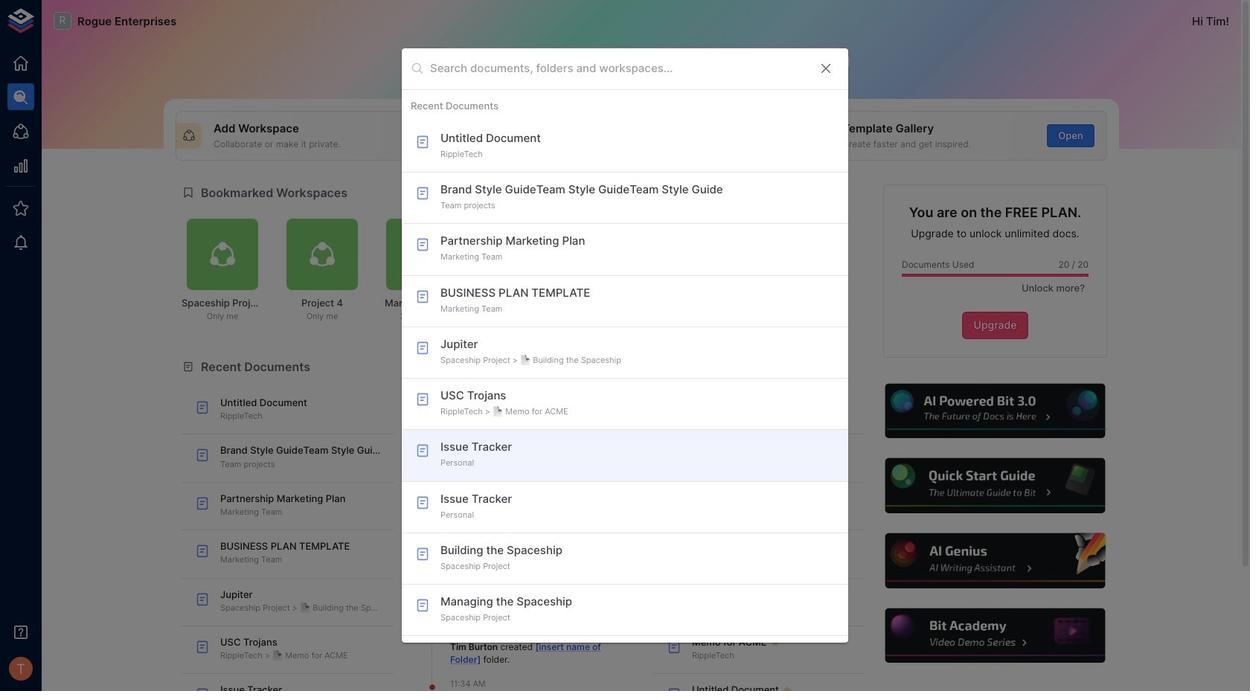 Task type: locate. For each thing, give the bounding box(es) containing it.
1 help image from the top
[[884, 382, 1108, 441]]

4 help image from the top
[[884, 607, 1108, 666]]

help image
[[884, 382, 1108, 441], [884, 457, 1108, 516], [884, 532, 1108, 591], [884, 607, 1108, 666]]

dialog
[[402, 48, 849, 643]]



Task type: vqa. For each thing, say whether or not it's contained in the screenshot.
GO BACK icon
no



Task type: describe. For each thing, give the bounding box(es) containing it.
2 help image from the top
[[884, 457, 1108, 516]]

3 help image from the top
[[884, 532, 1108, 591]]

Search documents, folders and workspaces... text field
[[430, 57, 807, 80]]



